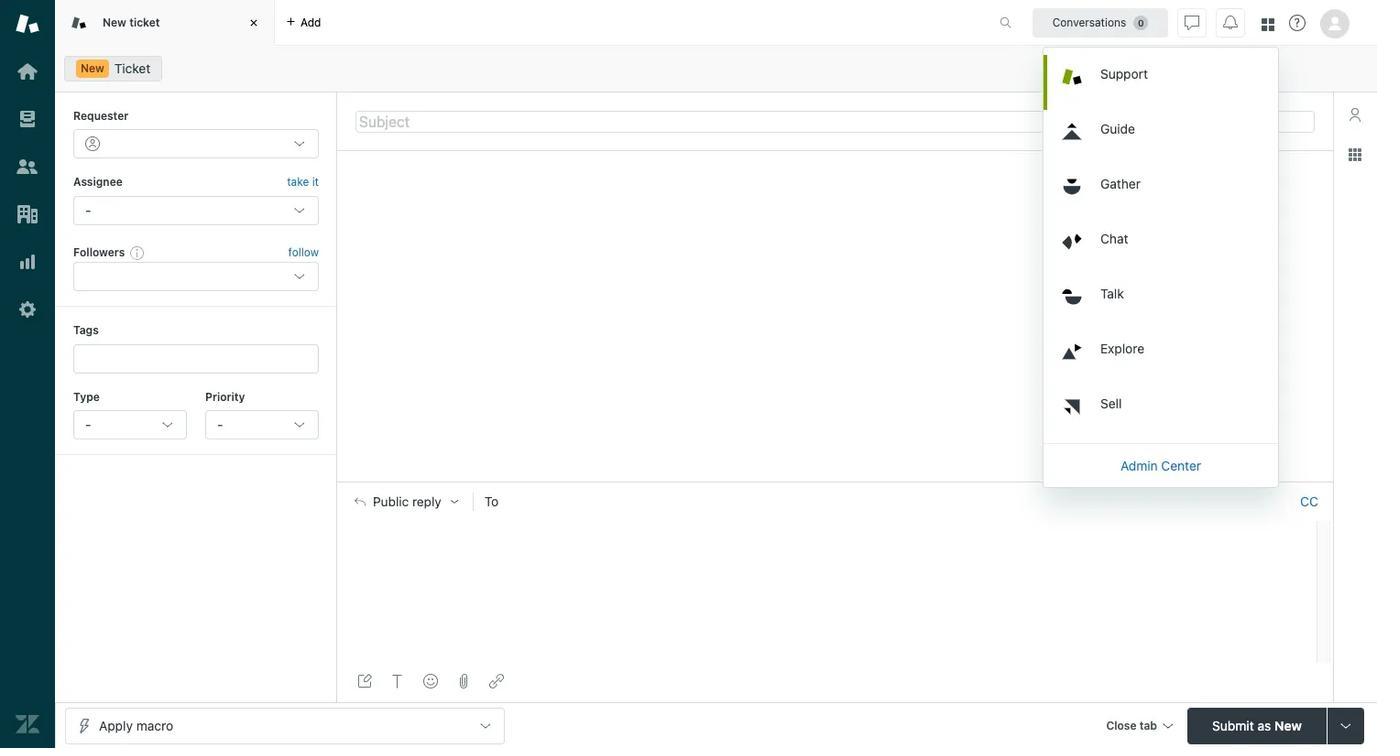 Task type: locate. For each thing, give the bounding box(es) containing it.
chat link
[[1048, 220, 1279, 275]]

new left ticket
[[103, 15, 126, 29]]

conversations
[[1053, 15, 1127, 29]]

2 vertical spatial new
[[1275, 718, 1302, 734]]

- button down priority
[[205, 411, 319, 440]]

add button
[[275, 0, 332, 45]]

apps image
[[1348, 148, 1363, 162]]

tab
[[1140, 719, 1158, 733]]

Subject field
[[356, 110, 1315, 132]]

explore
[[1101, 341, 1145, 356]]

ticket
[[114, 61, 151, 76]]

admin image
[[16, 298, 39, 322]]

sell
[[1101, 396, 1122, 411]]

- button down type
[[73, 411, 187, 440]]

- down assignee
[[85, 202, 91, 218]]

submit as new
[[1213, 718, 1302, 734]]

get help image
[[1290, 15, 1306, 31]]

- down priority
[[217, 417, 223, 433]]

public reply
[[373, 495, 442, 510]]

type
[[73, 390, 100, 404]]

zendesk image
[[16, 713, 39, 737]]

None field
[[510, 493, 1293, 512]]

assignee element
[[73, 196, 319, 225]]

it
[[312, 175, 319, 189]]

conversations button
[[1033, 8, 1169, 37]]

guide link
[[1048, 110, 1279, 165]]

button displays agent's chat status as invisible. image
[[1185, 15, 1200, 30]]

priority
[[205, 390, 245, 404]]

public reply button
[[338, 483, 473, 522]]

new left 'ticket' at top left
[[81, 61, 104, 75]]

1 vertical spatial new
[[81, 61, 104, 75]]

sell link
[[1048, 385, 1279, 440]]

2 - button from the left
[[205, 411, 319, 440]]

0 horizontal spatial - button
[[73, 411, 187, 440]]

- button
[[73, 411, 187, 440], [205, 411, 319, 440]]

new inside tab
[[103, 15, 126, 29]]

talk
[[1101, 286, 1124, 301]]

new inside secondary element
[[81, 61, 104, 75]]

requester
[[73, 109, 129, 123]]

draft mode image
[[357, 675, 372, 689]]

new
[[103, 15, 126, 29], [81, 61, 104, 75], [1275, 718, 1302, 734]]

to
[[485, 494, 499, 510]]

support
[[1101, 66, 1149, 81]]

-
[[85, 202, 91, 218], [85, 417, 91, 433], [217, 417, 223, 433]]

guide
[[1101, 121, 1136, 136]]

Public reply composer text field
[[346, 522, 1312, 560]]

reply
[[412, 495, 442, 510]]

follow button
[[288, 245, 319, 261]]

assignee
[[73, 175, 123, 189]]

0 vertical spatial new
[[103, 15, 126, 29]]

- for type
[[85, 417, 91, 433]]

1 - button from the left
[[73, 411, 187, 440]]

secondary element
[[55, 50, 1378, 87]]

notifications image
[[1224, 15, 1238, 30]]

gather
[[1101, 176, 1141, 191]]

- down type
[[85, 417, 91, 433]]

reporting image
[[16, 250, 39, 274]]

apply
[[99, 718, 133, 734]]

1 horizontal spatial - button
[[205, 411, 319, 440]]

requester element
[[73, 130, 319, 159]]

tags
[[73, 324, 99, 337]]

customers image
[[16, 155, 39, 179]]

gather link
[[1048, 165, 1279, 220]]

get started image
[[16, 60, 39, 83]]

talk link
[[1048, 275, 1279, 330]]

new right as
[[1275, 718, 1302, 734]]



Task type: vqa. For each thing, say whether or not it's contained in the screenshot.
customer
no



Task type: describe. For each thing, give the bounding box(es) containing it.
close tab
[[1107, 719, 1158, 733]]

follow
[[288, 246, 319, 259]]

take it
[[287, 175, 319, 189]]

new for new
[[81, 61, 104, 75]]

public
[[373, 495, 409, 510]]

new ticket tab
[[55, 0, 275, 46]]

- button for priority
[[205, 411, 319, 440]]

minimize composer image
[[828, 475, 843, 490]]

center
[[1162, 458, 1202, 473]]

apply macro
[[99, 718, 173, 734]]

zendesk support image
[[16, 12, 39, 36]]

new for new ticket
[[103, 15, 126, 29]]

add link (cmd k) image
[[489, 675, 504, 689]]

submit
[[1213, 718, 1255, 734]]

- button for type
[[73, 411, 187, 440]]

as
[[1258, 718, 1272, 734]]

views image
[[16, 107, 39, 131]]

support link
[[1048, 55, 1279, 110]]

close image
[[245, 14, 263, 32]]

take
[[287, 175, 309, 189]]

macro
[[136, 718, 173, 734]]

explore link
[[1048, 330, 1279, 385]]

take it button
[[287, 174, 319, 192]]

new ticket
[[103, 15, 160, 29]]

main element
[[0, 0, 55, 749]]

add attachment image
[[456, 675, 471, 689]]

chat
[[1101, 231, 1129, 246]]

- inside assignee 'element'
[[85, 202, 91, 218]]

cc button
[[1301, 494, 1319, 511]]

customer context image
[[1348, 107, 1363, 122]]

organizations image
[[16, 203, 39, 226]]

followers
[[73, 245, 125, 259]]

tabs tab list
[[55, 0, 981, 46]]

displays possible ticket submission types image
[[1339, 719, 1354, 734]]

admin center
[[1121, 458, 1202, 473]]

followers element
[[73, 262, 319, 292]]

Tags field
[[87, 350, 302, 368]]

- for priority
[[217, 417, 223, 433]]

insert emojis image
[[423, 675, 438, 689]]

add
[[301, 15, 321, 29]]

format text image
[[390, 675, 405, 689]]

close tab button
[[1099, 708, 1181, 748]]

zendesk products image
[[1262, 18, 1275, 31]]

ticket
[[129, 15, 160, 29]]

admin center link
[[1044, 448, 1279, 484]]

admin
[[1121, 458, 1158, 473]]

cc
[[1301, 494, 1319, 510]]

close
[[1107, 719, 1137, 733]]

info on adding followers image
[[130, 246, 145, 260]]



